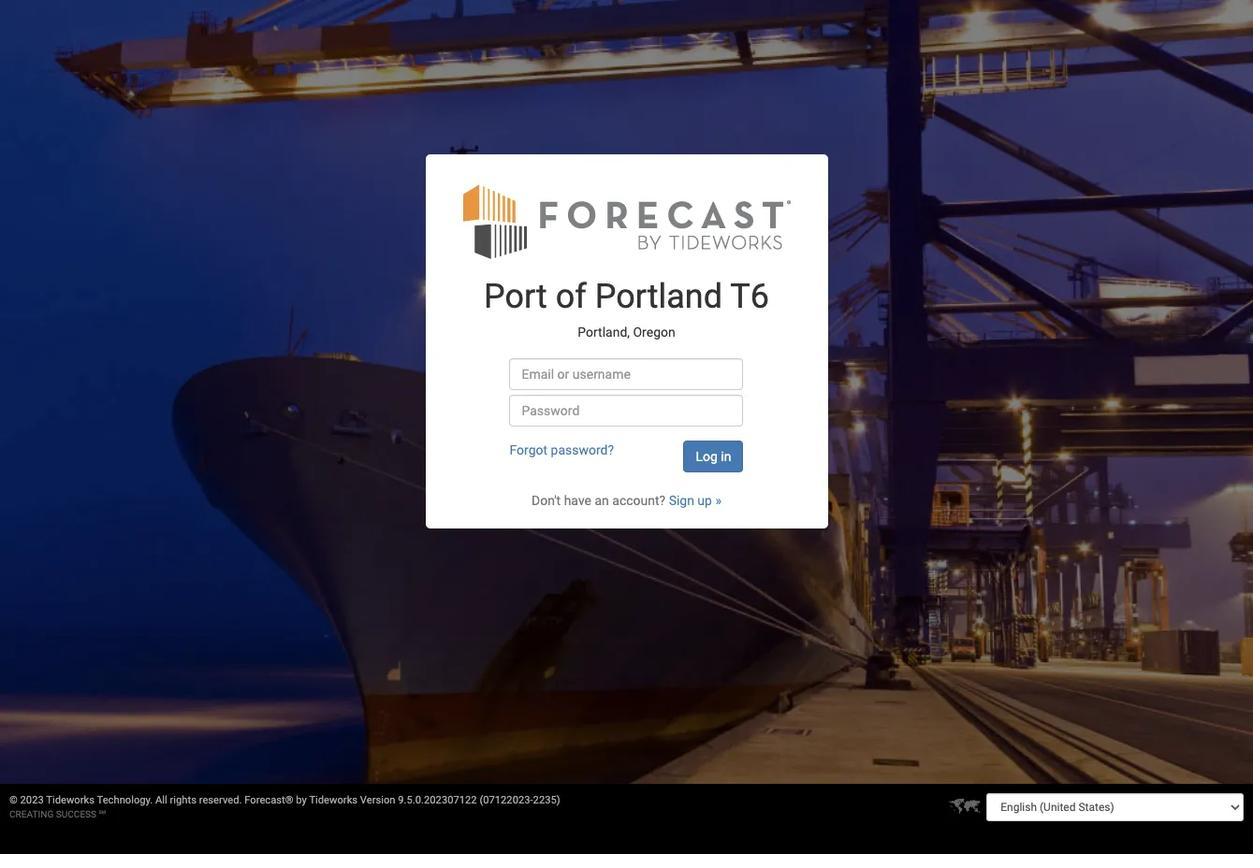 Task type: describe. For each thing, give the bounding box(es) containing it.
(07122023-
[[480, 795, 533, 807]]

don't have an account? sign up »
[[532, 493, 722, 508]]

don't
[[532, 493, 561, 508]]

forgot password? link
[[510, 443, 614, 458]]

2235)
[[533, 795, 560, 807]]

account?
[[612, 493, 666, 508]]

Email or username text field
[[510, 359, 744, 390]]

creating
[[9, 810, 54, 820]]

log in button
[[684, 441, 744, 473]]

log
[[696, 449, 718, 464]]

up
[[698, 493, 712, 508]]

sign
[[669, 493, 694, 508]]

rights
[[170, 795, 197, 807]]

by
[[296, 795, 307, 807]]

in
[[721, 449, 731, 464]]

password?
[[551, 443, 614, 458]]

©
[[9, 795, 18, 807]]

of
[[556, 277, 587, 317]]

reserved.
[[199, 795, 242, 807]]

Password password field
[[510, 395, 744, 427]]

2023
[[20, 795, 44, 807]]



Task type: locate. For each thing, give the bounding box(es) containing it.
forecast®
[[245, 795, 293, 807]]

success
[[56, 810, 96, 820]]

tideworks
[[46, 795, 95, 807], [309, 795, 358, 807]]

tideworks right by
[[309, 795, 358, 807]]

9.5.0.202307122
[[398, 795, 477, 807]]

have
[[564, 493, 592, 508]]

an
[[595, 493, 609, 508]]

sign up » link
[[669, 493, 722, 508]]

technology.
[[97, 795, 153, 807]]

1 horizontal spatial tideworks
[[309, 795, 358, 807]]

port of portland t6 portland, oregon
[[484, 277, 769, 340]]

portland,
[[578, 325, 630, 340]]

1 tideworks from the left
[[46, 795, 95, 807]]

forgot password? log in
[[510, 443, 731, 464]]

oregon
[[633, 325, 676, 340]]

»
[[716, 493, 722, 508]]

2 tideworks from the left
[[309, 795, 358, 807]]

forecast® by tideworks image
[[463, 183, 790, 260]]

t6
[[730, 277, 769, 317]]

© 2023 tideworks technology. all rights reserved. forecast® by tideworks version 9.5.0.202307122 (07122023-2235) creating success ℠
[[9, 795, 560, 820]]

version
[[360, 795, 395, 807]]

portland
[[595, 277, 723, 317]]

0 horizontal spatial tideworks
[[46, 795, 95, 807]]

tideworks up success
[[46, 795, 95, 807]]

all
[[155, 795, 167, 807]]

℠
[[99, 810, 106, 820]]

forgot
[[510, 443, 548, 458]]

port
[[484, 277, 547, 317]]



Task type: vqa. For each thing, say whether or not it's contained in the screenshot.
Email or username "text field"
yes



